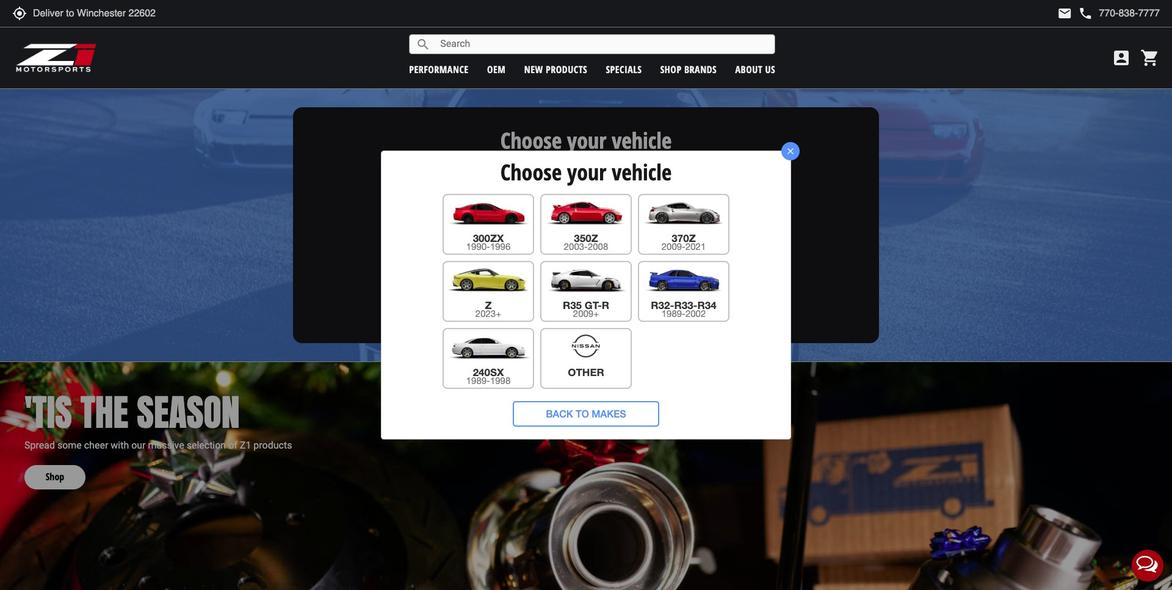 Task type: vqa. For each thing, say whether or not it's contained in the screenshot.
the "(Change"
no



Task type: locate. For each thing, give the bounding box(es) containing it.
1989-
[[662, 309, 686, 319], [466, 376, 490, 386]]

0 vertical spatial products
[[546, 63, 587, 76]]

my_location
[[12, 6, 27, 21]]

your inside 'choose your vehicle get started by selecting a make below'
[[567, 126, 606, 156]]

a
[[611, 153, 617, 165], [561, 253, 567, 266]]

your right by
[[567, 158, 606, 187]]

2008
[[588, 242, 608, 252]]

your
[[567, 126, 606, 156], [567, 158, 606, 187]]

1 vertical spatial 1989-
[[466, 376, 490, 386]]

1 vertical spatial your
[[567, 158, 606, 187]]

specials link
[[606, 63, 642, 76]]

1989- left r34
[[662, 309, 686, 319]]

1 vertical spatial products
[[254, 440, 292, 452]]

vehicle inside 'choose your vehicle get started by selecting a make below'
[[612, 126, 672, 156]]

1 horizontal spatial 1989-
[[662, 309, 686, 319]]

'tis the season spread some cheer with our massive selection of z1 products
[[24, 385, 292, 452]]

1 vertical spatial vehicle
[[612, 158, 672, 187]]

gt-
[[585, 299, 602, 312]]

1 horizontal spatial shop
[[660, 63, 682, 76]]

other
[[568, 366, 604, 379]]

Search search field
[[431, 35, 775, 54]]

2 vehicle from the top
[[612, 158, 672, 187]]

a down 2003-
[[561, 253, 567, 266]]

2 your from the top
[[567, 158, 606, 187]]

2003-
[[564, 242, 588, 252]]

or
[[600, 253, 610, 266]]

370z
[[672, 232, 696, 245]]

shop
[[660, 63, 682, 76], [46, 471, 64, 484]]

r32-r33-r34 1989-2002
[[651, 299, 717, 319]]

a inside 'choose your vehicle get started by selecting a make below'
[[611, 153, 617, 165]]

by
[[550, 153, 562, 165]]

z1
[[240, 440, 251, 452]]

1 choose from the top
[[500, 126, 562, 156]]

r
[[602, 299, 609, 312]]

1 your from the top
[[567, 126, 606, 156]]

240sx
[[473, 366, 504, 379]]

make
[[620, 153, 647, 165]]

shop for shop
[[46, 471, 64, 484]]

vehicle for choose your vehicle
[[612, 158, 672, 187]]

have
[[534, 253, 559, 266]]

search
[[416, 37, 431, 52]]

shop down some
[[46, 471, 64, 484]]

back
[[546, 408, 573, 420]]

truck
[[570, 253, 597, 266]]

1989- inside '240sx 1989-1998'
[[466, 376, 490, 386]]

240sx 1989-1998
[[466, 366, 511, 386]]

1 vertical spatial choose
[[500, 158, 562, 187]]

about us
[[735, 63, 775, 76]]

season
[[137, 385, 240, 441]]

your for choose your vehicle
[[567, 158, 606, 187]]

phone
[[1078, 6, 1093, 21]]

brands
[[684, 63, 717, 76]]

0 horizontal spatial products
[[254, 440, 292, 452]]

account_box link
[[1109, 48, 1134, 68]]

suv?
[[613, 253, 638, 266]]

about
[[735, 63, 763, 76]]

your for choose your vehicle get started by selecting a make below
[[567, 126, 606, 156]]

0 vertical spatial vehicle
[[612, 126, 672, 156]]

1 horizontal spatial a
[[611, 153, 617, 165]]

back to makes
[[546, 408, 626, 420]]

2 choose from the top
[[500, 158, 562, 187]]

0 vertical spatial a
[[611, 153, 617, 165]]

started
[[513, 153, 548, 165]]

new products link
[[524, 63, 587, 76]]

1989- down nissan 240sx silvia zenki kouki s14 1995 1996 1997 1998 1999 ka24de ka24det sr20det rb26dett z1 motorsports logo
[[466, 376, 490, 386]]

vehicle
[[612, 126, 672, 156], [612, 158, 672, 187]]

370z 2009-2021
[[662, 232, 706, 252]]

your up choose your vehicle
[[567, 126, 606, 156]]

z
[[485, 299, 492, 312]]

1 vertical spatial shop
[[46, 471, 64, 484]]

mail
[[1058, 6, 1072, 21]]

z 2023+
[[475, 299, 501, 319]]

selecting
[[564, 153, 609, 165]]

1 vertical spatial a
[[561, 253, 567, 266]]

shop left brands
[[660, 63, 682, 76]]

a left make
[[611, 153, 617, 165]]

0 vertical spatial shop
[[660, 63, 682, 76]]

choose inside 'choose your vehicle get started by selecting a make below'
[[500, 126, 562, 156]]

products right new
[[546, 63, 587, 76]]

choose
[[500, 126, 562, 156], [500, 158, 562, 187]]

300zx 1990-1996
[[466, 232, 511, 252]]

0 vertical spatial 1989-
[[662, 309, 686, 319]]

0 horizontal spatial shop
[[46, 471, 64, 484]]

0 vertical spatial your
[[567, 126, 606, 156]]

mail phone
[[1058, 6, 1093, 21]]

products
[[546, 63, 587, 76], [254, 440, 292, 452]]

products right z1
[[254, 440, 292, 452]]

account_box
[[1112, 48, 1131, 68]]

1990-
[[466, 242, 490, 252]]

choose for choose your vehicle get started by selecting a make below
[[500, 126, 562, 156]]

1 vehicle from the top
[[612, 126, 672, 156]]

2021
[[686, 242, 706, 252]]

1989- inside "r32-r33-r34 1989-2002"
[[662, 309, 686, 319]]

0 vertical spatial choose
[[500, 126, 562, 156]]

choose your vehicle get started by selecting a make below
[[493, 126, 679, 165]]

0 horizontal spatial 1989-
[[466, 376, 490, 386]]



Task type: describe. For each thing, give the bounding box(es) containing it.
r35 gt-r 2009+
[[563, 299, 609, 319]]

nissan logo emblem logo image
[[565, 333, 607, 359]]

r33-
[[674, 299, 698, 312]]

performance
[[409, 63, 469, 76]]

performance link
[[409, 63, 469, 76]]

r34
[[698, 299, 717, 312]]

shop for shop brands
[[660, 63, 682, 76]]

of
[[228, 440, 237, 452]]

shop link
[[24, 453, 85, 490]]

back to makes button
[[513, 402, 659, 427]]

choose for choose your vehicle
[[500, 158, 562, 187]]

get
[[493, 153, 510, 165]]

2009-
[[662, 242, 686, 252]]

about us link
[[735, 63, 775, 76]]

spread
[[24, 440, 55, 452]]

'tis the season spread some cheer with our massive selection of z1 products image
[[0, 363, 1172, 591]]

new
[[524, 63, 543, 76]]

cheer
[[84, 440, 108, 452]]

with
[[111, 440, 129, 452]]

us
[[765, 63, 775, 76]]

products inside 'tis the season spread some cheer with our massive selection of z1 products
[[254, 440, 292, 452]]

z1 motorsports logo image
[[15, 43, 97, 73]]

new products
[[524, 63, 587, 76]]

'tis
[[24, 385, 72, 441]]

1998
[[490, 376, 511, 386]]

shopping_cart
[[1140, 48, 1160, 68]]

shop brands
[[660, 63, 717, 76]]

350z 2003-2008
[[564, 232, 608, 252]]

shop brands link
[[660, 63, 717, 76]]

below
[[650, 153, 679, 165]]

selection
[[187, 440, 226, 452]]

some
[[57, 440, 82, 452]]

1 horizontal spatial products
[[546, 63, 587, 76]]

shopping_cart link
[[1137, 48, 1160, 68]]

the
[[81, 385, 128, 441]]

oem
[[487, 63, 506, 76]]

nissan 240sx silvia zenki kouki s14 1995 1996 1997 1998 1999 ka24de ka24det sr20det rb26dett z1 motorsports logo image
[[448, 333, 529, 359]]

phone link
[[1078, 6, 1160, 21]]

2002
[[686, 309, 706, 319]]

our
[[131, 440, 146, 452]]

2023+
[[475, 309, 501, 319]]

choose your vehicle
[[500, 158, 672, 187]]

nissan skyline coupe sedan r34 gtr gt-r bnr34 gts-t gtst gts awd attesa 1999 2000 2001 2002 rb20det rb25de rb25det rb26dett z1 motorsports logo image
[[643, 266, 724, 292]]

300zx
[[473, 232, 504, 245]]

oem link
[[487, 63, 506, 76]]

specials
[[606, 63, 642, 76]]

have a truck or suv?
[[534, 253, 638, 266]]

r35
[[563, 299, 582, 312]]

r32-
[[651, 299, 674, 312]]

mail link
[[1058, 6, 1072, 21]]

makes
[[592, 408, 626, 420]]

1996
[[490, 242, 511, 252]]

vehicle for choose your vehicle get started by selecting a make below
[[612, 126, 672, 156]]

0 horizontal spatial a
[[561, 253, 567, 266]]

2009+
[[573, 309, 599, 319]]

to
[[576, 408, 589, 420]]

massive
[[148, 440, 184, 452]]

350z
[[574, 232, 598, 245]]



